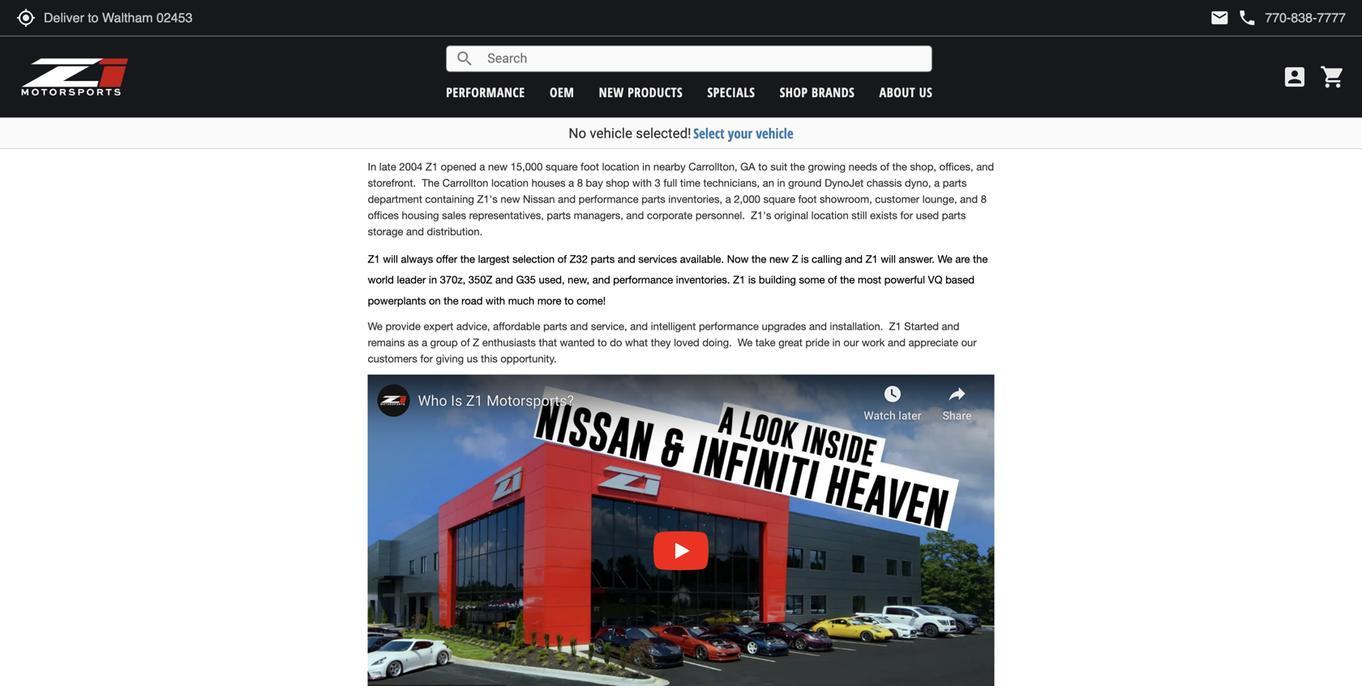 Task type: describe. For each thing, give the bounding box(es) containing it.
z1 right calling
[[866, 253, 878, 266]]

the down calling
[[840, 274, 855, 286]]

intelligent
[[651, 320, 696, 333]]

z1 inside we provide expert advice, affordable parts and service, and intelligent performance upgrades and installation.  z1 started and remains as a group of z enthusiasts that wanted to do what they loved doing.  we take great pride in our work and appreciate our customers for giving us this opportunity.
[[889, 320, 902, 333]]

available. now
[[680, 253, 749, 266]]

a up lounge,
[[934, 177, 940, 189]]

this
[[481, 353, 498, 365]]

my_location
[[16, 8, 36, 28]]

z32 down completely
[[647, 120, 665, 132]]

leader
[[397, 274, 426, 286]]

largest inside what would become z1 motorsports started in 2000 with one totaled 1990 300zx on a farm in temple, ga. using the relatively new market of internet forums the z1 team built what is the largest z32 specific parts business in the world. used parts led to installations, installations led to repair/maintenance and new nissan parts, all soon leading to performance parts and services. a devastating loss of uninsured inventory from a fire in 2003 completely destroying one of z1's 16,000 sq ft warehouses of z32 parts was a big setback, but a year later z1 had even more used z32 parts than ever and was building the most powerful 300zx's on the street.
[[627, 71, 658, 84]]

parts down services. a
[[957, 104, 981, 116]]

hour
[[551, 14, 573, 27]]

parts up warehouses
[[871, 87, 895, 100]]

is
[[748, 274, 756, 286]]

no vehicle selected! select your vehicle
[[569, 124, 794, 143]]

exists
[[870, 209, 898, 222]]

with inside what would become z1 motorsports started in 2000 with one totaled 1990 300zx on a farm in temple, ga. using the relatively new market of internet forums the z1 team built what is the largest z32 specific parts business in the world. used parts led to installations, installations led to repair/maintenance and new nissan parts, all soon leading to performance parts and services. a devastating loss of uninsured inventory from a fire in 2003 completely destroying one of z1's 16,000 sq ft warehouses of z32 parts was a big setback, but a year later z1 had even more used z32 parts than ever and was building the most powerful 300zx's on the street.
[[617, 55, 637, 68]]

parts down 300zx
[[721, 71, 745, 84]]

more inside what would become z1 motorsports started in 2000 with one totaled 1990 300zx on a farm in temple, ga. using the relatively new market of internet forums the z1 team built what is the largest z32 specific parts business in the world. used parts led to installations, installations led to repair/maintenance and new nissan parts, all soon leading to performance parts and services. a devastating loss of uninsured inventory from a fire in 2003 completely destroying one of z1's 16,000 sq ft warehouses of z32 parts was a big setback, but a year later z1 had even more used z32 parts than ever and was building the most powerful 300zx's on the street.
[[594, 120, 618, 132]]

the up ground
[[790, 160, 805, 173]]

and right work
[[888, 337, 906, 349]]

z32 down services. a
[[936, 104, 954, 116]]

built
[[550, 71, 570, 84]]

dyno,
[[905, 177, 932, 189]]

ground
[[789, 177, 822, 189]]

half
[[517, 14, 534, 27]]

and right lounge,
[[960, 193, 978, 205]]

with inside 'in late 2004 z1 opened a new 15,000 square foot location in nearby carrollton, ga to suit the growing needs of the shop, offices, and storefront.  the carrollton location houses a 8 bay shop with 3 full time technicians, an in ground dynojet chassis dyno, a parts department containing z1's new nissan and performance parts inventories, a 2,000 square foot showroom, customer lounge, and 8 offices housing sales representatives, parts managers, and corporate personnel.  z1's original location still exists for used parts storage and distribution.'
[[632, 177, 652, 189]]

the right are
[[973, 253, 988, 266]]

uninsured
[[459, 104, 506, 116]]

0 horizontal spatial we
[[368, 320, 383, 333]]

370z,
[[440, 274, 466, 286]]

new inside z1 will always offer the largest selection of z32 parts and services available. now the new z is calling and z1 will answer. we are the world leader in 370z, 350z and g35 used, new, and performance inventories. z1 is building some of the most powerful vq based powerplants on the road with much more to come!
[[770, 253, 789, 266]]

about us link
[[880, 84, 933, 101]]

a inside we provide expert advice, affordable parts and service, and intelligent performance upgrades and installation.  z1 started and remains as a group of z enthusiasts that wanted to do what they loved doing.  we take great pride in our work and appreciate our customers for giving us this opportunity.
[[422, 337, 427, 349]]

in late 2004 z1 opened a new 15,000 square foot location in nearby carrollton, ga to suit the growing needs of the shop, offices, and storefront.  the carrollton location houses a 8 bay shop with 3 full time technicians, an in ground dynojet chassis dyno, a parts department containing z1's new nissan and performance parts inventories, a 2,000 square foot showroom, customer lounge, and 8 offices housing sales representatives, parts managers, and corporate personnel.  z1's original location still exists for used parts storage and distribution.
[[368, 160, 994, 238]]

had
[[548, 120, 566, 132]]

of down leading
[[770, 104, 779, 116]]

in right the farm
[[801, 55, 809, 68]]

and down housing
[[406, 225, 424, 238]]

parts down 370z,
[[914, 14, 938, 27]]

more inside z1 will always offer the largest selection of z32 parts and services available. now the new z is calling and z1 will answer. we are the world leader in 370z, 350z and g35 used, new, and performance inventories. z1 is building some of the most powerful vq based powerplants on the road with much more to come!
[[538, 295, 562, 307]]

z1 left serves
[[652, 14, 664, 27]]

motorsports inside what would become z1 motorsports started in 2000 with one totaled 1990 300zx on a farm in temple, ga. using the relatively new market of internet forums the z1 team built what is the largest z32 specific parts business in the world. used parts led to installations, installations led to repair/maintenance and new nissan parts, all soon leading to performance parts and services. a devastating loss of uninsured inventory from a fire in 2003 completely destroying one of z1's 16,000 sq ft warehouses of z32 parts was a big setback, but a year later z1 had even more used z32 parts than ever and was building the most powerful 300zx's on the street.
[[483, 55, 541, 68]]

started
[[544, 55, 577, 68]]

new,
[[568, 274, 590, 286]]

z1 up house
[[368, 0, 380, 11]]

mail
[[1210, 8, 1230, 28]]

services
[[639, 253, 677, 266]]

and left services
[[618, 253, 636, 266]]

of right loss
[[447, 104, 457, 116]]

of right some
[[828, 274, 837, 286]]

Search search field
[[475, 46, 932, 71]]

and right new,
[[593, 274, 610, 286]]

used inside what would become z1 motorsports started in 2000 with one totaled 1990 300zx on a farm in temple, ga. using the relatively new market of internet forums the z1 team built what is the largest z32 specific parts business in the world. used parts led to installations, installations led to repair/maintenance and new nissan parts, all soon leading to performance parts and services. a devastating loss of uninsured inventory from a fire in 2003 completely destroying one of z1's 16,000 sq ft warehouses of z32 parts was a big setback, but a year later z1 had even more used z32 parts than ever and was building the most powerful 300zx's on the street.
[[621, 120, 644, 132]]

0 vertical spatial location
[[602, 160, 640, 173]]

specials link
[[708, 84, 755, 101]]

later
[[509, 120, 530, 132]]

account_box
[[1282, 64, 1308, 90]]

west
[[575, 14, 598, 27]]

the right forums
[[490, 71, 505, 84]]

what
[[368, 55, 392, 68]]

1 our from the left
[[844, 337, 859, 349]]

most inside z1 will always offer the largest selection of z32 parts and services available. now the new z is calling and z1 will answer. we are the world leader in 370z, 350z and g35 used, new, and performance inventories. z1 is building some of the most powerful vq based powerplants on the road with much more to come!
[[858, 274, 882, 286]]

the down 16,000
[[824, 120, 839, 132]]

carrollton,
[[689, 160, 738, 173]]

technicians,
[[704, 177, 760, 189]]

and right offices,
[[977, 160, 994, 173]]

us
[[919, 84, 933, 101]]

the up 350z
[[460, 253, 475, 266]]

the
[[422, 177, 440, 189]]

but
[[459, 120, 475, 132]]

the right 300zx's
[[966, 120, 981, 132]]

and up wanted
[[570, 320, 588, 333]]

installations
[[429, 87, 485, 100]]

tuning.
[[514, 31, 547, 43]]

about
[[880, 84, 916, 101]]

in down g35,
[[980, 14, 989, 27]]

0 horizontal spatial location
[[491, 177, 529, 189]]

service, inside z1 motorsports strives to offer the best in parts selection, service, and performance for your nissan 300zx, 350z, 370z, infiniti g35, & g37.  located approximately half an hour west of atlanta, z1 serves customers from around the globe with online parts sales to in house performance builds and tuning.
[[641, 0, 678, 11]]

16,000
[[806, 104, 838, 116]]

customers inside we provide expert advice, affordable parts and service, and intelligent performance upgrades and installation.  z1 started and remains as a group of z enthusiasts that wanted to do what they loved doing.  we take great pride in our work and appreciate our customers for giving us this opportunity.
[[368, 353, 417, 365]]

in up what is
[[580, 55, 588, 68]]

the up is
[[752, 253, 767, 266]]

for inside z1 motorsports strives to offer the best in parts selection, service, and performance for your nissan 300zx, 350z, 370z, infiniti g35, & g37.  located approximately half an hour west of atlanta, z1 serves customers from around the globe with online parts sales to in house performance builds and tuning.
[[764, 0, 777, 11]]

and right calling
[[845, 253, 863, 266]]

service, inside we provide expert advice, affordable parts and service, and intelligent performance upgrades and installation.  z1 started and remains as a group of z enthusiasts that wanted to do what they loved doing.  we take great pride in our work and appreciate our customers for giving us this opportunity.
[[591, 320, 627, 333]]

a left the fire
[[579, 104, 585, 116]]

and up what
[[630, 320, 648, 333]]

in right the fire
[[605, 104, 613, 116]]

for inside 'in late 2004 z1 opened a new 15,000 square foot location in nearby carrollton, ga to suit the growing needs of the shop, offices, and storefront.  the carrollton location houses a 8 bay shop with 3 full time technicians, an in ground dynojet chassis dyno, a parts department containing z1's new nissan and performance parts inventories, a 2,000 square foot showroom, customer lounge, and 8 offices housing sales representatives, parts managers, and corporate personnel.  z1's original location still exists for used parts storage and distribution.'
[[901, 209, 913, 222]]

loved
[[674, 337, 700, 349]]

2000
[[591, 55, 615, 68]]

370z,
[[905, 0, 932, 11]]

in left nearby
[[642, 160, 651, 173]]

customers inside z1 motorsports strives to offer the best in parts selection, service, and performance for your nissan 300zx, 350z, 370z, infiniti g35, & g37.  located approximately half an hour west of atlanta, z1 serves customers from around the globe with online parts sales to in house performance builds and tuning.
[[700, 14, 750, 27]]

2 was from the left
[[762, 120, 781, 132]]

parts down offices,
[[943, 177, 967, 189]]

in down suit
[[777, 177, 786, 189]]

used inside 'in late 2004 z1 opened a new 15,000 square foot location in nearby carrollton, ga to suit the growing needs of the shop, offices, and storefront.  the carrollton location houses a 8 bay shop with 3 full time technicians, an in ground dynojet chassis dyno, a parts department containing z1's new nissan and performance parts inventories, a 2,000 square foot showroom, customer lounge, and 8 offices housing sales representatives, parts managers, and corporate personnel.  z1's original location still exists for used parts storage and distribution.'
[[916, 209, 939, 222]]

wanted
[[560, 337, 595, 349]]

internet
[[416, 71, 451, 84]]

and left corporate
[[626, 209, 644, 222]]

original
[[774, 209, 809, 222]]

largest inside z1 will always offer the largest selection of z32 parts and services available. now the new z is calling and z1 will answer. we are the world leader in 370z, 350z and g35 used, new, and performance inventories. z1 is building some of the most powerful vq based powerplants on the road with much more to come!
[[478, 253, 510, 266]]

opportunity.
[[501, 353, 557, 365]]

1 vertical spatial one
[[749, 104, 767, 116]]

1 vertical spatial we
[[738, 337, 753, 349]]

2003
[[616, 104, 640, 116]]

the up chassis
[[893, 160, 907, 173]]

the up half
[[514, 0, 529, 11]]

to inside we provide expert advice, affordable parts and service, and intelligent performance upgrades and installation.  z1 started and remains as a group of z enthusiasts that wanted to do what they loved doing.  we take great pride in our work and appreciate our customers for giving us this opportunity.
[[598, 337, 607, 349]]

2 our from the left
[[962, 337, 977, 349]]

chassis
[[867, 177, 902, 189]]

dynojet
[[825, 177, 864, 189]]

1 was from the left
[[368, 120, 387, 132]]

0 horizontal spatial 8
[[577, 177, 583, 189]]

and right ever
[[741, 120, 759, 132]]

a right the but
[[477, 120, 483, 132]]

completely
[[643, 104, 694, 116]]

of up 300zx's
[[924, 104, 933, 116]]

to inside 'in late 2004 z1 opened a new 15,000 square foot location in nearby carrollton, ga to suit the growing needs of the shop, offices, and storefront.  the carrollton location houses a 8 bay shop with 3 full time technicians, an in ground dynojet chassis dyno, a parts department containing z1's new nissan and performance parts inventories, a 2,000 square foot showroom, customer lounge, and 8 offices housing sales representatives, parts managers, and corporate personnel.  z1's original location still exists for used parts storage and distribution.'
[[758, 160, 768, 173]]

nearby
[[654, 160, 686, 173]]

shop brands
[[780, 84, 855, 101]]

houses
[[532, 177, 566, 189]]

inventories,
[[669, 193, 723, 205]]

with inside z1 motorsports strives to offer the best in parts selection, service, and performance for your nissan 300zx, 350z, 370z, infiniti g35, & g37.  located approximately half an hour west of atlanta, z1 serves customers from around the globe with online parts sales to in house performance builds and tuning.
[[860, 14, 880, 27]]

calling
[[812, 253, 842, 266]]

the left globe
[[813, 14, 828, 27]]

ever
[[718, 120, 739, 132]]

time
[[680, 177, 701, 189]]

and up serves
[[681, 0, 698, 11]]

world. used
[[822, 71, 879, 84]]

enthusiasts
[[482, 337, 536, 349]]

and left g35
[[496, 274, 513, 286]]

powerplants
[[368, 295, 426, 307]]

a up business
[[768, 55, 774, 68]]

0 horizontal spatial one
[[640, 55, 657, 68]]

performance up uninsured
[[446, 84, 525, 101]]

showroom,
[[820, 193, 873, 205]]

to down relatively
[[926, 71, 935, 84]]

and up appreciate
[[942, 320, 960, 333]]

your inside z1 motorsports strives to offer the best in parts selection, service, and performance for your nissan 300zx, 350z, 370z, infiniti g35, & g37.  located approximately half an hour west of atlanta, z1 serves customers from around the globe with online parts sales to in house performance builds and tuning.
[[780, 0, 800, 11]]

always
[[401, 253, 433, 266]]

appreciate
[[909, 337, 959, 349]]

0 vertical spatial square
[[546, 160, 578, 173]]

of inside we provide expert advice, affordable parts and service, and intelligent performance upgrades and installation.  z1 started and remains as a group of z enthusiasts that wanted to do what they loved doing.  we take great pride in our work and appreciate our customers for giving us this opportunity.
[[461, 337, 470, 349]]

specials
[[708, 84, 755, 101]]

and right builds
[[494, 31, 511, 43]]

parts down houses
[[547, 209, 571, 222]]

0 horizontal spatial z1's
[[477, 193, 498, 205]]

to down g35,
[[968, 14, 977, 27]]

select your vehicle link
[[693, 124, 794, 143]]

based
[[946, 274, 975, 286]]

a right houses
[[569, 177, 574, 189]]

2 horizontal spatial on
[[952, 120, 964, 132]]

still
[[852, 209, 867, 222]]

late
[[379, 160, 396, 173]]

offices
[[368, 209, 399, 222]]

1 horizontal spatial foot
[[799, 193, 817, 205]]

the left relatively
[[903, 55, 917, 68]]

parts up the west
[[566, 0, 590, 11]]

destroying
[[697, 104, 747, 116]]

2 will from the left
[[881, 253, 896, 266]]

nissan inside z1 motorsports strives to offer the best in parts selection, service, and performance for your nissan 300zx, 350z, 370z, infiniti g35, & g37.  located approximately half an hour west of atlanta, z1 serves customers from around the globe with online parts sales to in house performance builds and tuning.
[[803, 0, 835, 11]]

as
[[408, 337, 419, 349]]

1 vertical spatial 8
[[981, 193, 987, 205]]

a left big
[[390, 120, 395, 132]]

1 horizontal spatial square
[[764, 193, 796, 205]]

parts down the "3"
[[642, 193, 666, 205]]

repair/maintenance
[[517, 87, 608, 100]]

g35
[[516, 274, 536, 286]]

in inside we provide expert advice, affordable parts and service, and intelligent performance upgrades and installation.  z1 started and remains as a group of z enthusiasts that wanted to do what they loved doing.  we take great pride in our work and appreciate our customers for giving us this opportunity.
[[833, 337, 841, 349]]

2 vertical spatial location
[[812, 209, 849, 222]]

we provide expert advice, affordable parts and service, and intelligent performance upgrades and installation.  z1 started and remains as a group of z enthusiasts that wanted to do what they loved doing.  we take great pride in our work and appreciate our customers for giving us this opportunity.
[[368, 320, 977, 365]]

upgrades
[[762, 320, 806, 333]]

z1 inside 'in late 2004 z1 opened a new 15,000 square foot location in nearby carrollton, ga to suit the growing needs of the shop, offices, and storefront.  the carrollton location houses a 8 bay shop with 3 full time technicians, an in ground dynojet chassis dyno, a parts department containing z1's new nissan and performance parts inventories, a 2,000 square foot showroom, customer lounge, and 8 offices housing sales representatives, parts managers, and corporate personnel.  z1's original location still exists for used parts storage and distribution.'
[[426, 160, 438, 173]]

strives
[[444, 0, 474, 11]]

powerful inside what would become z1 motorsports started in 2000 with one totaled 1990 300zx on a farm in temple, ga. using the relatively new market of internet forums the z1 team built what is the largest z32 specific parts business in the world. used parts led to installations, installations led to repair/maintenance and new nissan parts, all soon leading to performance parts and services. a devastating loss of uninsured inventory from a fire in 2003 completely destroying one of z1's 16,000 sq ft warehouses of z32 parts was a big setback, but a year later z1 had even more used z32 parts than ever and was building the most powerful 300zx's on the street.
[[869, 120, 909, 132]]

are
[[956, 253, 970, 266]]

pride
[[806, 337, 830, 349]]

distribution.
[[427, 225, 483, 238]]

approximately
[[447, 14, 514, 27]]

in
[[368, 160, 376, 173]]

answer. we
[[899, 253, 953, 266]]

1 horizontal spatial vehicle
[[756, 124, 794, 143]]

globe
[[831, 14, 857, 27]]

in up hour
[[555, 0, 563, 11]]

to up the inventory at left
[[505, 87, 515, 100]]

and up 2003
[[611, 87, 629, 100]]



Task type: vqa. For each thing, say whether or not it's contained in the screenshot.
'specific'
yes



Task type: locate. For each thing, give the bounding box(es) containing it.
leading
[[759, 87, 793, 100]]

team
[[523, 71, 547, 84]]

1 horizontal spatial location
[[602, 160, 640, 173]]

customer
[[875, 193, 920, 205]]

products
[[628, 84, 683, 101]]

performance
[[701, 0, 761, 11], [400, 31, 459, 43], [446, 84, 525, 101], [808, 87, 868, 100], [579, 193, 639, 205], [613, 274, 673, 286], [699, 320, 759, 333]]

0 vertical spatial offer
[[490, 0, 511, 11]]

most right some
[[858, 274, 882, 286]]

15,000
[[511, 160, 543, 173]]

1 vertical spatial building
[[759, 274, 796, 286]]

relatively
[[920, 55, 962, 68]]

big
[[398, 120, 413, 132]]

1 vertical spatial on
[[952, 120, 964, 132]]

1 horizontal spatial largest
[[627, 71, 658, 84]]

0 horizontal spatial from
[[555, 104, 576, 116]]

from
[[753, 14, 774, 27], [555, 104, 576, 116]]

1 will from the left
[[383, 253, 398, 266]]

1 horizontal spatial offer
[[490, 0, 511, 11]]

in inside z1 will always offer the largest selection of z32 parts and services available. now the new z is calling and z1 will answer. we are the world leader in 370z, 350z and g35 used, new, and performance inventories. z1 is building some of the most powerful vq based powerplants on the road with much more to come!
[[429, 274, 437, 286]]

square
[[546, 160, 578, 173], [764, 193, 796, 205]]

containing
[[425, 193, 474, 205]]

building inside what would become z1 motorsports started in 2000 with one totaled 1990 300zx on a farm in temple, ga. using the relatively new market of internet forums the z1 team built what is the largest z32 specific parts business in the world. used parts led to installations, installations led to repair/maintenance and new nissan parts, all soon leading to performance parts and services. a devastating loss of uninsured inventory from a fire in 2003 completely destroying one of z1's 16,000 sq ft warehouses of z32 parts was a big setback, but a year later z1 had even more used z32 parts than ever and was building the most powerful 300zx's on the street.
[[784, 120, 821, 132]]

parts inside z1 will always offer the largest selection of z32 parts and services available. now the new z is calling and z1 will answer. we are the world leader in 370z, 350z and g35 used, new, and performance inventories. z1 is building some of the most powerful vq based powerplants on the road with much more to come!
[[591, 253, 615, 266]]

shop brands link
[[780, 84, 855, 101]]

z1 left started
[[889, 320, 902, 333]]

1 horizontal spatial z1's
[[751, 209, 772, 222]]

on up business
[[753, 55, 765, 68]]

for inside we provide expert advice, affordable parts and service, and intelligent performance upgrades and installation.  z1 started and remains as a group of z enthusiasts that wanted to do what they loved doing.  we take great pride in our work and appreciate our customers for giving us this opportunity.
[[420, 353, 433, 365]]

in down the farm
[[793, 71, 801, 84]]

performance up 300zx
[[701, 0, 761, 11]]

customers
[[700, 14, 750, 27], [368, 353, 417, 365]]

to inside z1 will always offer the largest selection of z32 parts and services available. now the new z is calling and z1 will answer. we are the world leader in 370z, 350z and g35 used, new, and performance inventories. z1 is building some of the most powerful vq based powerplants on the road with much more to come!
[[565, 295, 574, 307]]

300zx
[[722, 55, 750, 68]]

z1's down 2,000
[[751, 209, 772, 222]]

1990
[[696, 55, 719, 68]]

2 vertical spatial nissan
[[523, 193, 555, 205]]

builds
[[462, 31, 491, 43]]

of left z
[[461, 337, 470, 349]]

performance down the shop
[[579, 193, 639, 205]]

in right pride
[[833, 337, 841, 349]]

1 horizontal spatial 8
[[981, 193, 987, 205]]

a up carrollton
[[480, 160, 485, 173]]

z1 left had
[[532, 120, 545, 132]]

0 vertical spatial powerful
[[869, 120, 909, 132]]

much
[[508, 295, 535, 307]]

vehicle
[[756, 124, 794, 143], [590, 125, 633, 142]]

on up the expert
[[429, 295, 441, 307]]

carrollton
[[442, 177, 489, 189]]

location down showroom,
[[812, 209, 849, 222]]

we left take
[[738, 337, 753, 349]]

the down temple,
[[804, 71, 819, 84]]

of down would
[[403, 71, 413, 84]]

select
[[693, 124, 725, 143]]

most inside what would become z1 motorsports started in 2000 with one totaled 1990 300zx on a farm in temple, ga. using the relatively new market of internet forums the z1 team built what is the largest z32 specific parts business in the world. used parts led to installations, installations led to repair/maintenance and new nissan parts, all soon leading to performance parts and services. a devastating loss of uninsured inventory from a fire in 2003 completely destroying one of z1's 16,000 sq ft warehouses of z32 parts was a big setback, but a year later z1 had even more used z32 parts than ever and was building the most powerful 300zx's on the street.
[[842, 120, 866, 132]]

z1's down shop
[[782, 104, 803, 116]]

0 vertical spatial building
[[784, 120, 821, 132]]

selection
[[513, 253, 555, 266]]

what
[[625, 337, 648, 349]]

customers up 300zx
[[700, 14, 750, 27]]

of up used,
[[558, 253, 567, 266]]

0 vertical spatial more
[[594, 120, 618, 132]]

1 horizontal spatial an
[[763, 177, 774, 189]]

1 vertical spatial from
[[555, 104, 576, 116]]

motorsports up located
[[383, 0, 441, 11]]

account_box link
[[1278, 64, 1312, 90]]

sales up distribution.
[[442, 209, 466, 222]]

the down 370z,
[[444, 295, 459, 307]]

sales inside z1 motorsports strives to offer the best in parts selection, service, and performance for your nissan 300zx, 350z, 370z, infiniti g35, & g37.  located approximately half an hour west of atlanta, z1 serves customers from around the globe with online parts sales to in house performance builds and tuning.
[[941, 14, 965, 27]]

0 horizontal spatial for
[[420, 353, 433, 365]]

temple,
[[812, 55, 849, 68]]

used down 2003
[[621, 120, 644, 132]]

performance link
[[446, 84, 525, 101]]

1 vertical spatial most
[[858, 274, 882, 286]]

motorsports inside z1 motorsports strives to offer the best in parts selection, service, and performance for your nissan 300zx, 350z, 370z, infiniti g35, & g37.  located approximately half an hour west of atlanta, z1 serves customers from around the globe with online parts sales to in house performance builds and tuning.
[[383, 0, 441, 11]]

even
[[568, 120, 591, 132]]

0 vertical spatial used
[[621, 120, 644, 132]]

1 vertical spatial led
[[488, 87, 502, 100]]

1 vertical spatial motorsports
[[483, 55, 541, 68]]

road
[[462, 295, 483, 307]]

z1
[[368, 0, 380, 11], [652, 14, 664, 27], [468, 55, 480, 68], [508, 71, 520, 84], [532, 120, 545, 132], [426, 160, 438, 173], [368, 253, 380, 266], [866, 253, 878, 266], [889, 320, 902, 333]]

1 horizontal spatial service,
[[641, 0, 678, 11]]

2 horizontal spatial for
[[901, 209, 913, 222]]

more down the fire
[[594, 120, 618, 132]]

1 horizontal spatial your
[[780, 0, 800, 11]]

0 horizontal spatial was
[[368, 120, 387, 132]]

new products
[[599, 84, 683, 101]]

0 vertical spatial largest
[[627, 71, 658, 84]]

one down soon
[[749, 104, 767, 116]]

offer inside z1 will always offer the largest selection of z32 parts and services available. now the new z is calling and z1 will answer. we are the world leader in 370z, 350z and g35 used, new, and performance inventories. z1 is building some of the most powerful vq based powerplants on the road with much more to come!
[[436, 253, 457, 266]]

0 vertical spatial 8
[[577, 177, 583, 189]]

0 horizontal spatial customers
[[368, 353, 417, 365]]

nissan up completely
[[654, 87, 686, 100]]

vehicle up suit
[[756, 124, 794, 143]]

1 vertical spatial offer
[[436, 253, 457, 266]]

0 horizontal spatial an
[[537, 14, 548, 27]]

on
[[753, 55, 765, 68], [952, 120, 964, 132], [429, 295, 441, 307]]

setback,
[[416, 120, 456, 132]]

on inside z1 will always offer the largest selection of z32 parts and services available. now the new z is calling and z1 will answer. we are the world leader in 370z, 350z and g35 used, new, and performance inventories. z1 is building some of the most powerful vq based powerplants on the road with much more to come!
[[429, 295, 441, 307]]

nissan for carrollton,
[[523, 193, 555, 205]]

1 horizontal spatial from
[[753, 14, 774, 27]]

motorsports up the team
[[483, 55, 541, 68]]

year
[[486, 120, 506, 132]]

0 horizontal spatial square
[[546, 160, 578, 173]]

2 horizontal spatial location
[[812, 209, 849, 222]]

with
[[860, 14, 880, 27], [617, 55, 637, 68], [632, 177, 652, 189], [486, 295, 505, 307]]

managers,
[[574, 209, 624, 222]]

0 vertical spatial most
[[842, 120, 866, 132]]

an inside z1 motorsports strives to offer the best in parts selection, service, and performance for your nissan 300zx, 350z, 370z, infiniti g35, & g37.  located approximately half an hour west of atlanta, z1 serves customers from around the globe with online parts sales to in house performance builds and tuning.
[[537, 14, 548, 27]]

0 vertical spatial from
[[753, 14, 774, 27]]

affordable
[[493, 320, 541, 333]]

z32 down the totaled
[[661, 71, 679, 84]]

0 vertical spatial service,
[[641, 0, 678, 11]]

foot
[[581, 160, 599, 173], [799, 193, 817, 205]]

sales inside 'in late 2004 z1 opened a new 15,000 square foot location in nearby carrollton, ga to suit the growing needs of the shop, offices, and storefront.  the carrollton location houses a 8 bay shop with 3 full time technicians, an in ground dynojet chassis dyno, a parts department containing z1's new nissan and performance parts inventories, a 2,000 square foot showroom, customer lounge, and 8 offices housing sales representatives, parts managers, and corporate personnel.  z1's original location still exists for used parts storage and distribution.'
[[442, 209, 466, 222]]

used,
[[539, 274, 565, 286]]

market
[[368, 71, 401, 84]]

1 vertical spatial more
[[538, 295, 562, 307]]

1 horizontal spatial was
[[762, 120, 781, 132]]

z1 up world
[[368, 253, 380, 266]]

0 horizontal spatial offer
[[436, 253, 457, 266]]

1 vertical spatial location
[[491, 177, 529, 189]]

take
[[756, 337, 776, 349]]

of
[[601, 14, 610, 27], [403, 71, 413, 84], [447, 104, 457, 116], [770, 104, 779, 116], [924, 104, 933, 116], [881, 160, 890, 173], [558, 253, 567, 266], [828, 274, 837, 286], [461, 337, 470, 349]]

from inside z1 motorsports strives to offer the best in parts selection, service, and performance for your nissan 300zx, 350z, 370z, infiniti g35, & g37.  located approximately half an hour west of atlanta, z1 serves customers from around the globe with online parts sales to in house performance builds and tuning.
[[753, 14, 774, 27]]

1 vertical spatial an
[[763, 177, 774, 189]]

ga
[[741, 160, 756, 173]]

most
[[842, 120, 866, 132], [858, 274, 882, 286]]

1 horizontal spatial more
[[594, 120, 618, 132]]

new products link
[[599, 84, 683, 101]]

performance inside 'in late 2004 z1 opened a new 15,000 square foot location in nearby carrollton, ga to suit the growing needs of the shop, offices, and storefront.  the carrollton location houses a 8 bay shop with 3 full time technicians, an in ground dynojet chassis dyno, a parts department containing z1's new nissan and performance parts inventories, a 2,000 square foot showroom, customer lounge, and 8 offices housing sales representatives, parts managers, and corporate personnel.  z1's original location still exists for used parts storage and distribution.'
[[579, 193, 639, 205]]

0 horizontal spatial nissan
[[523, 193, 555, 205]]

a right as
[[422, 337, 427, 349]]

become
[[427, 55, 465, 68]]

for left 'giving'
[[420, 353, 433, 365]]

great
[[779, 337, 803, 349]]

2 horizontal spatial z1's
[[782, 104, 803, 116]]

z32
[[661, 71, 679, 84], [936, 104, 954, 116], [647, 120, 665, 132], [570, 253, 588, 266]]

0 horizontal spatial sales
[[442, 209, 466, 222]]

atlanta,
[[613, 14, 649, 27]]

0 horizontal spatial largest
[[478, 253, 510, 266]]

parts inside we provide expert advice, affordable parts and service, and intelligent performance upgrades and installation.  z1 started and remains as a group of z enthusiasts that wanted to do what they loved doing.  we take great pride in our work and appreciate our customers for giving us this opportunity.
[[543, 320, 567, 333]]

1 vertical spatial your
[[728, 124, 753, 143]]

an
[[537, 14, 548, 27], [763, 177, 774, 189]]

an inside 'in late 2004 z1 opened a new 15,000 square foot location in nearby carrollton, ga to suit the growing needs of the shop, offices, and storefront.  the carrollton location houses a 8 bay shop with 3 full time technicians, an in ground dynojet chassis dyno, a parts department containing z1's new nissan and performance parts inventories, a 2,000 square foot showroom, customer lounge, and 8 offices housing sales representatives, parts managers, and corporate personnel.  z1's original location still exists for used parts storage and distribution.'
[[763, 177, 774, 189]]

z1 will always offer the largest selection of z32 parts and services available. now the new z is calling and z1 will answer. we are the world leader in 370z, 350z and g35 used, new, and performance inventories. z1 is building some of the most powerful vq based powerplants on the road with much more to come!
[[368, 253, 988, 307]]

1 horizontal spatial motorsports
[[483, 55, 541, 68]]

from down repair/maintenance
[[555, 104, 576, 116]]

performance down located
[[400, 31, 459, 43]]

us
[[467, 353, 478, 365]]

to up approximately
[[477, 0, 487, 11]]

0 horizontal spatial foot
[[581, 160, 599, 173]]

1 horizontal spatial led
[[909, 71, 923, 84]]

offer inside z1 motorsports strives to offer the best in parts selection, service, and performance for your nissan 300zx, 350z, 370z, infiniti g35, & g37.  located approximately half an hour west of atlanta, z1 serves customers from around the globe with online parts sales to in house performance builds and tuning.
[[490, 0, 511, 11]]

for down the customer
[[901, 209, 913, 222]]

0 vertical spatial led
[[909, 71, 923, 84]]

totaled
[[660, 55, 693, 68]]

0 vertical spatial foot
[[581, 160, 599, 173]]

0 vertical spatial on
[[753, 55, 765, 68]]

to right leading
[[796, 87, 805, 100]]

0 horizontal spatial our
[[844, 337, 859, 349]]

a down technicians,
[[726, 193, 731, 205]]

building right is
[[759, 274, 796, 286]]

0 horizontal spatial more
[[538, 295, 562, 307]]

2 vertical spatial z1's
[[751, 209, 772, 222]]

2 horizontal spatial nissan
[[803, 0, 835, 11]]

z1 motorsports strives to offer the best in parts selection, service, and performance for your nissan 300zx, 350z, 370z, infiniti g35, & g37.  located approximately half an hour west of atlanta, z1 serves customers from around the globe with online parts sales to in house performance builds and tuning.
[[368, 0, 989, 43]]

z1's inside what would become z1 motorsports started in 2000 with one totaled 1990 300zx on a farm in temple, ga. using the relatively new market of internet forums the z1 team built what is the largest z32 specific parts business in the world. used parts led to installations, installations led to repair/maintenance and new nissan parts, all soon leading to performance parts and services. a devastating loss of uninsured inventory from a fire in 2003 completely destroying one of z1's 16,000 sq ft warehouses of z32 parts was a big setback, but a year later z1 had even more used z32 parts than ever and was building the most powerful 300zx's on the street.
[[782, 104, 803, 116]]

1 horizontal spatial we
[[738, 337, 753, 349]]

sales down infiniti
[[941, 14, 965, 27]]

0 vertical spatial z1's
[[782, 104, 803, 116]]

nissan inside what would become z1 motorsports started in 2000 with one totaled 1990 300zx on a farm in temple, ga. using the relatively new market of internet forums the z1 team built what is the largest z32 specific parts business in the world. used parts led to installations, installations led to repair/maintenance and new nissan parts, all soon leading to performance parts and services. a devastating loss of uninsured inventory from a fire in 2003 completely destroying one of z1's 16,000 sq ft warehouses of z32 parts was a big setback, but a year later z1 had even more used z32 parts than ever and was building the most powerful 300zx's on the street.
[[654, 87, 686, 100]]

2 vertical spatial on
[[429, 295, 441, 307]]

0 horizontal spatial your
[[728, 124, 753, 143]]

representatives,
[[469, 209, 544, 222]]

online
[[883, 14, 911, 27]]

1 horizontal spatial one
[[749, 104, 767, 116]]

all
[[719, 87, 730, 100]]

customers down remains
[[368, 353, 417, 365]]

z1 motorsports logo image
[[20, 57, 129, 97]]

work
[[862, 337, 885, 349]]

1 horizontal spatial used
[[916, 209, 939, 222]]

0 horizontal spatial vehicle
[[590, 125, 633, 142]]

we up remains
[[368, 320, 383, 333]]

provide
[[386, 320, 421, 333]]

0 vertical spatial sales
[[941, 14, 965, 27]]

nissan inside 'in late 2004 z1 opened a new 15,000 square foot location in nearby carrollton, ga to suit the growing needs of the shop, offices, and storefront.  the carrollton location houses a 8 bay shop with 3 full time technicians, an in ground dynojet chassis dyno, a parts department containing z1's new nissan and performance parts inventories, a 2,000 square foot showroom, customer lounge, and 8 offices housing sales representatives, parts managers, and corporate personnel.  z1's original location still exists for used parts storage and distribution.'
[[523, 193, 555, 205]]

our
[[844, 337, 859, 349], [962, 337, 977, 349]]

one left the totaled
[[640, 55, 657, 68]]

1 horizontal spatial nissan
[[654, 87, 686, 100]]

1 vertical spatial for
[[901, 209, 913, 222]]

1 horizontal spatial customers
[[700, 14, 750, 27]]

performance inside z1 will always offer the largest selection of z32 parts and services available. now the new z is calling and z1 will answer. we are the world leader in 370z, 350z and g35 used, new, and performance inventories. z1 is building some of the most powerful vq based powerplants on the road with much more to come!
[[613, 274, 673, 286]]

from inside what would become z1 motorsports started in 2000 with one totaled 1990 300zx on a farm in temple, ga. using the relatively new market of internet forums the z1 team built what is the largest z32 specific parts business in the world. used parts led to installations, installations led to repair/maintenance and new nissan parts, all soon leading to performance parts and services. a devastating loss of uninsured inventory from a fire in 2003 completely destroying one of z1's 16,000 sq ft warehouses of z32 parts was a big setback, but a year later z1 had even more used z32 parts than ever and was building the most powerful 300zx's on the street.
[[555, 104, 576, 116]]

oem link
[[550, 84, 574, 101]]

and left us
[[898, 87, 916, 100]]

0 horizontal spatial will
[[383, 253, 398, 266]]

our right appreciate
[[962, 337, 977, 349]]

powerful down answer. we
[[885, 274, 925, 286]]

1 vertical spatial sales
[[442, 209, 466, 222]]

and down houses
[[558, 193, 576, 205]]

z1 left the team
[[508, 71, 520, 84]]

largest up 350z
[[478, 253, 510, 266]]

than
[[695, 120, 716, 132]]

nissan down houses
[[523, 193, 555, 205]]

foot up bay at the top left of page
[[581, 160, 599, 173]]

the
[[514, 0, 529, 11], [813, 14, 828, 27], [903, 55, 917, 68], [490, 71, 505, 84], [609, 71, 624, 84], [804, 71, 819, 84], [824, 120, 839, 132], [966, 120, 981, 132], [790, 160, 805, 173], [893, 160, 907, 173], [460, 253, 475, 266], [752, 253, 767, 266], [973, 253, 988, 266], [840, 274, 855, 286], [444, 295, 459, 307]]

0 vertical spatial for
[[764, 0, 777, 11]]

8 left bay at the top left of page
[[577, 177, 583, 189]]

3
[[655, 177, 661, 189]]

building inside z1 will always offer the largest selection of z32 parts and services available. now the new z is calling and z1 will answer. we are the world leader in 370z, 350z and g35 used, new, and performance inventories. z1 is building some of the most powerful vq based powerplants on the road with much more to come!
[[759, 274, 796, 286]]

parts down lounge,
[[942, 209, 966, 222]]

and up pride
[[809, 320, 827, 333]]

0 horizontal spatial led
[[488, 87, 502, 100]]

0 vertical spatial an
[[537, 14, 548, 27]]

1 horizontal spatial on
[[753, 55, 765, 68]]

of up chassis
[[881, 160, 890, 173]]

nissan up globe
[[803, 0, 835, 11]]

z1 up forums
[[468, 55, 480, 68]]

our left work
[[844, 337, 859, 349]]

an down suit
[[763, 177, 774, 189]]

powerful inside z1 will always offer the largest selection of z32 parts and services available. now the new z is calling and z1 will answer. we are the world leader in 370z, 350z and g35 used, new, and performance inventories. z1 is building some of the most powerful vq based powerplants on the road with much more to come!
[[885, 274, 925, 286]]

of inside z1 motorsports strives to offer the best in parts selection, service, and performance for your nissan 300zx, 350z, 370z, infiniti g35, & g37.  located approximately half an hour west of atlanta, z1 serves customers from around the globe with online parts sales to in house performance builds and tuning.
[[601, 14, 610, 27]]

used
[[621, 120, 644, 132], [916, 209, 939, 222]]

fire
[[588, 104, 602, 116]]

z
[[473, 337, 479, 349]]

0 vertical spatial nissan
[[803, 0, 835, 11]]

of down selection,
[[601, 14, 610, 27]]

new
[[964, 55, 984, 68], [599, 84, 624, 101], [632, 87, 651, 100], [488, 160, 508, 173], [501, 193, 520, 205], [770, 253, 789, 266]]

installations,
[[368, 87, 426, 100]]

we
[[368, 320, 383, 333], [738, 337, 753, 349]]

performance inside what would become z1 motorsports started in 2000 with one totaled 1990 300zx on a farm in temple, ga. using the relatively new market of internet forums the z1 team built what is the largest z32 specific parts business in the world. used parts led to installations, installations led to repair/maintenance and new nissan parts, all soon leading to performance parts and services. a devastating loss of uninsured inventory from a fire in 2003 completely destroying one of z1's 16,000 sq ft warehouses of z32 parts was a big setback, but a year later z1 had even more used z32 parts than ever and was building the most powerful 300zx's on the street.
[[808, 87, 868, 100]]

sq
[[841, 104, 852, 116]]

1 vertical spatial service,
[[591, 320, 627, 333]]

some
[[799, 274, 825, 286]]

will left answer. we
[[881, 253, 896, 266]]

z32 inside z1 will always offer the largest selection of z32 parts and services available. now the new z is calling and z1 will answer. we are the world leader in 370z, 350z and g35 used, new, and performance inventories. z1 is building some of the most powerful vq based powerplants on the road with much more to come!
[[570, 253, 588, 266]]

0 vertical spatial your
[[780, 0, 800, 11]]

1 horizontal spatial sales
[[941, 14, 965, 27]]

needs
[[849, 160, 878, 173]]

with left the "3"
[[632, 177, 652, 189]]

performance up take
[[699, 320, 759, 333]]

with inside z1 will always offer the largest selection of z32 parts and services available. now the new z is calling and z1 will answer. we are the world leader in 370z, 350z and g35 used, new, and performance inventories. z1 is building some of the most powerful vq based powerplants on the road with much more to come!
[[486, 295, 505, 307]]

an down best
[[537, 14, 548, 27]]

1 vertical spatial powerful
[[885, 274, 925, 286]]

to left do
[[598, 337, 607, 349]]

1 horizontal spatial will
[[881, 253, 896, 266]]

lounge,
[[923, 193, 957, 205]]

for up business
[[764, 0, 777, 11]]

1 vertical spatial foot
[[799, 193, 817, 205]]

0 horizontal spatial on
[[429, 295, 441, 307]]

8
[[577, 177, 583, 189], [981, 193, 987, 205]]

350z
[[469, 274, 493, 286]]

used down lounge,
[[916, 209, 939, 222]]

1 vertical spatial largest
[[478, 253, 510, 266]]

come!
[[577, 295, 606, 307]]

the down 2000 in the left top of the page
[[609, 71, 624, 84]]

expert
[[424, 320, 454, 333]]

vehicle inside no vehicle selected! select your vehicle
[[590, 125, 633, 142]]

1 horizontal spatial for
[[764, 0, 777, 11]]

0 vertical spatial one
[[640, 55, 657, 68]]

of inside 'in late 2004 z1 opened a new 15,000 square foot location in nearby carrollton, ga to suit the growing needs of the shop, offices, and storefront.  the carrollton location houses a 8 bay shop with 3 full time technicians, an in ground dynojet chassis dyno, a parts department containing z1's new nissan and performance parts inventories, a 2,000 square foot showroom, customer lounge, and 8 offices housing sales representatives, parts managers, and corporate personnel.  z1's original location still exists for used parts storage and distribution.'
[[881, 160, 890, 173]]

1 vertical spatial used
[[916, 209, 939, 222]]

they
[[651, 337, 671, 349]]

parts down the ga. using at the top right of page
[[882, 71, 906, 84]]

square up houses
[[546, 160, 578, 173]]

warehouses
[[865, 104, 921, 116]]

1 vertical spatial customers
[[368, 353, 417, 365]]

largest up 2003
[[627, 71, 658, 84]]

0 vertical spatial customers
[[700, 14, 750, 27]]

ga. using
[[852, 55, 900, 68]]

nissan for on
[[654, 87, 686, 100]]

performance inside we provide expert advice, affordable parts and service, and intelligent performance upgrades and installation.  z1 started and remains as a group of z enthusiasts that wanted to do what they loved doing.  we take great pride in our work and appreciate our customers for giving us this opportunity.
[[699, 320, 759, 333]]

housing
[[402, 209, 439, 222]]

parts down completely
[[668, 120, 692, 132]]



